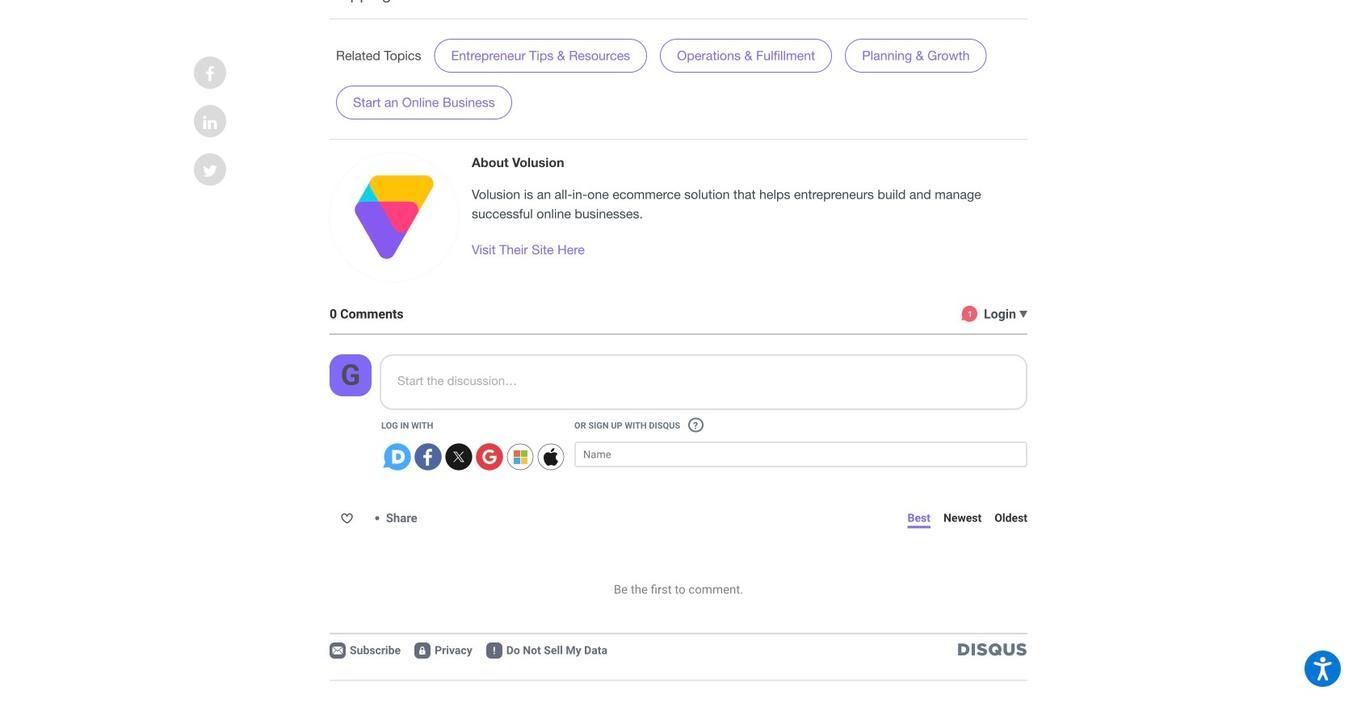 Task type: vqa. For each thing, say whether or not it's contained in the screenshot.
transaction
no



Task type: describe. For each thing, give the bounding box(es) containing it.
linkedin image
[[203, 115, 217, 131]]

open accessibe: accessibility options, statement and help image
[[1314, 657, 1332, 681]]



Task type: locate. For each thing, give the bounding box(es) containing it.
twitter image
[[203, 163, 218, 179]]

facebook image
[[205, 66, 215, 82]]



